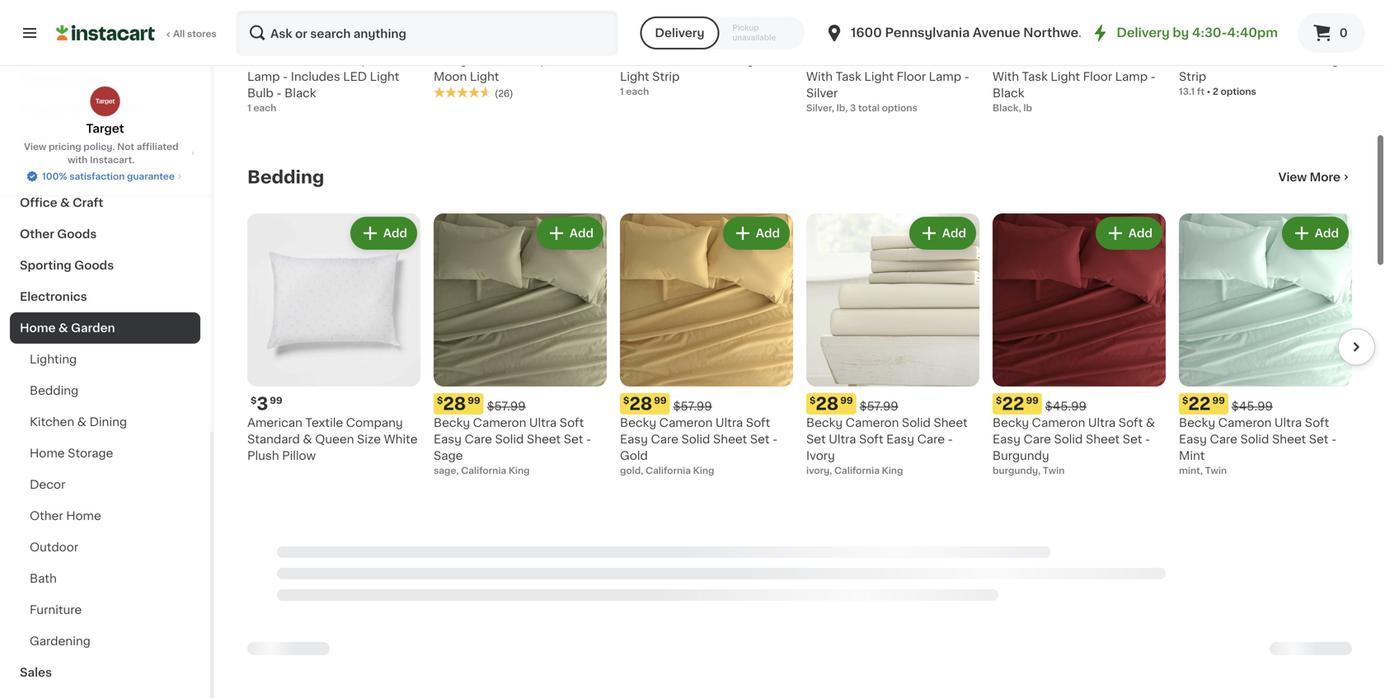 Task type: locate. For each thing, give the bounding box(es) containing it.
$ up ivory
[[810, 395, 816, 404]]

2 room from the left
[[807, 53, 841, 64]]

becky inside $ 22 99 $45.99 becky cameron ultra soft & easy care solid sheet set - burgundy burgundy, twin
[[993, 416, 1029, 427]]

floor inside room essentials torchiere with task light floor lamp - black black, lb
[[1083, 69, 1113, 81]]

easy inside 'becky cameron ultra soft easy care solid sheet set - mint mint, twin'
[[1179, 432, 1207, 444]]

room down $ 17 99 at the top right of page
[[993, 53, 1027, 64]]

view more link
[[1279, 167, 1353, 184]]

torchiere inside room essentials torchiere with task light floor lamp - silver silver, lb, 3 total options
[[906, 53, 960, 64]]

dining
[[89, 416, 127, 428]]

lamp for 17
[[929, 69, 962, 81]]

task up 'silver'
[[836, 69, 862, 81]]

& for party & gift supplies
[[55, 103, 64, 115]]

2 $28.99 original price: $57.99 element from the left
[[620, 392, 793, 413]]

delivery right 19
[[655, 27, 705, 39]]

room essentials clip table lamp - includes led light bulb - black 1 each
[[247, 53, 403, 111]]

99 inside $ 28 99 $57.99 becky cameron ultra soft easy care solid sheet set - gold gold, california king
[[654, 395, 667, 404]]

5 product group from the left
[[993, 212, 1166, 476]]

1 horizontal spatial $45.99
[[1232, 399, 1273, 411]]

west
[[620, 53, 650, 64], [1179, 53, 1209, 64]]

king
[[509, 465, 530, 474], [693, 465, 715, 474], [882, 465, 903, 474]]

2 vertical spatial home
[[66, 510, 101, 522]]

2 17 from the left
[[1002, 31, 1020, 48]]

0 horizontal spatial $22.99 original price: $45.99 element
[[993, 392, 1166, 413]]

lighting
[[30, 354, 77, 365]]

care inside 'becky cameron ultra soft easy care solid sheet set - mint mint, twin'
[[1210, 432, 1238, 444]]

king right gold,
[[693, 465, 715, 474]]

1 horizontal spatial black
[[993, 86, 1025, 97]]

1 horizontal spatial arrow
[[1224, 53, 1258, 64]]

light for west & arrow music sync light strip 1 each
[[620, 69, 650, 81]]

essentials inside room essentials clip table lamp - includes led light bulb - black 1 each
[[285, 53, 344, 64]]

sheet inside 'becky cameron ultra soft easy care solid sheet set - mint mint, twin'
[[1272, 432, 1307, 444]]

other down the decor
[[30, 510, 63, 522]]

home up lighting at the bottom left
[[20, 322, 56, 334]]

$ left 4:30-
[[1183, 32, 1189, 41]]

$28.99 original price: $57.99 element
[[434, 392, 607, 413], [620, 392, 793, 413], [807, 392, 980, 413]]

bulb
[[247, 86, 274, 97]]

room essentials torchiere with task light floor lamp - silver silver, lb, 3 total options
[[807, 53, 970, 111]]

$ 28 99 $57.99 becky cameron solid sheet set ultra soft easy care - ivory ivory, california king
[[807, 394, 968, 474]]

2 twin from the left
[[1206, 465, 1227, 474]]

strip for 22
[[1179, 69, 1207, 81]]

3 $28.99 original price: $57.99 element from the left
[[807, 392, 980, 413]]

- inside $ 22 99 $45.99 becky cameron ultra soft & easy care solid sheet set - burgundy burgundy, twin
[[1145, 432, 1151, 444]]

room
[[247, 53, 282, 64], [807, 53, 841, 64], [993, 53, 1027, 64]]

- inside room essentials torchiere with task light floor lamp - silver silver, lb, 3 total options
[[965, 69, 970, 81]]

pricing
[[49, 142, 81, 151]]

5 add from the left
[[1129, 226, 1153, 238]]

1 horizontal spatial with
[[993, 69, 1019, 81]]

3 becky from the left
[[807, 416, 843, 427]]

california inside $ 28 99 $57.99 becky cameron ultra soft easy care solid sheet set - gold gold, california king
[[646, 465, 691, 474]]

0 horizontal spatial bedding link
[[10, 375, 200, 407]]

Search field
[[238, 12, 617, 54]]

arrow left xl
[[1224, 53, 1258, 64]]

add button for becky cameron solid sheet set ultra soft easy care - ivory
[[911, 217, 975, 247]]

california for becky cameron solid sheet set ultra soft easy care - ivory
[[835, 465, 880, 474]]

1 horizontal spatial essentials
[[844, 53, 903, 64]]

1 horizontal spatial bedding link
[[247, 166, 324, 186]]

service type group
[[640, 16, 805, 49]]

1 lamp from the left
[[247, 69, 280, 81]]

0 horizontal spatial with
[[807, 69, 833, 81]]

0 vertical spatial led
[[551, 53, 575, 64]]

white inside american textile company standard & queen size white plush pillow
[[384, 432, 418, 444]]

lamp down the delivery by 4:30-4:40pm link
[[1116, 69, 1148, 81]]

0 horizontal spatial $45.99
[[1046, 399, 1087, 411]]

solid
[[902, 416, 931, 427], [495, 432, 524, 444], [682, 432, 710, 444], [1054, 432, 1083, 444], [1241, 432, 1270, 444]]

3 king from the left
[[882, 465, 903, 474]]

0 horizontal spatial twin
[[1043, 465, 1065, 474]]

2 task from the left
[[1022, 69, 1048, 81]]

4 add button from the left
[[911, 217, 975, 247]]

0 horizontal spatial west
[[620, 53, 650, 64]]

electronics link
[[10, 281, 200, 313]]

3 cameron from the left
[[846, 416, 899, 427]]

arrow down delivery button
[[665, 53, 699, 64]]

1 horizontal spatial 3
[[850, 102, 856, 111]]

energizer white tap led moon light
[[434, 53, 575, 81]]

2 essentials from the left
[[844, 53, 903, 64]]

$57.99 inside $ 28 99 $57.99 becky cameron solid sheet set ultra soft easy care - ivory ivory, california king
[[860, 399, 899, 411]]

view inside "link"
[[1279, 170, 1307, 181]]

easy inside becky cameron ultra soft easy care solid sheet set - sage sage, california king
[[434, 432, 462, 444]]

28 inside $ 28 99 $57.99 becky cameron ultra soft easy care solid sheet set - gold gold, california king
[[630, 394, 653, 411]]

sheet inside $ 28 99 $57.99 becky cameron solid sheet set ultra soft easy care - ivory ivory, california king
[[934, 416, 968, 427]]

3 lamp from the left
[[1116, 69, 1148, 81]]

2 floor from the left
[[1083, 69, 1113, 81]]

other goods
[[20, 228, 97, 240]]

pennsylvania
[[885, 27, 970, 39]]

$ 28 99 $57.99 becky cameron ultra soft easy care solid sheet set - gold gold, california king
[[620, 394, 778, 474]]

twin inside 'becky cameron ultra soft easy care solid sheet set - mint mint, twin'
[[1206, 465, 1227, 474]]

american textile company standard & queen size white plush pillow
[[247, 416, 418, 460]]

& inside office & craft link
[[60, 197, 70, 209]]

music
[[702, 53, 736, 64]]

queen
[[315, 432, 354, 444]]

easy inside $ 28 99 $57.99 becky cameron ultra soft easy care solid sheet set - gold gold, california king
[[620, 432, 648, 444]]

soft inside $ 28 99 $57.99 becky cameron ultra soft easy care solid sheet set - gold gold, california king
[[746, 416, 771, 427]]

100%
[[42, 172, 67, 181]]

plush
[[247, 449, 279, 460]]

floor down northwest
[[1083, 69, 1113, 81]]

0 vertical spatial 3
[[850, 102, 856, 111]]

bedding
[[247, 167, 324, 184], [30, 385, 78, 397]]

4:30-
[[1192, 27, 1228, 39]]

each inside west & arrow music sync light strip 1 each
[[626, 85, 649, 94]]

1 horizontal spatial king
[[693, 465, 715, 474]]

-
[[283, 69, 288, 81], [965, 69, 970, 81], [1151, 69, 1156, 81], [277, 86, 282, 97], [586, 432, 591, 444], [773, 432, 778, 444], [948, 432, 953, 444], [1145, 432, 1151, 444], [1332, 432, 1337, 444]]

1 horizontal spatial torchiere
[[1092, 53, 1146, 64]]

options right the total
[[882, 102, 918, 111]]

add button for becky cameron ultra soft easy care solid sheet set - mint
[[1284, 217, 1348, 247]]

becky up ivory
[[807, 416, 843, 427]]

becky inside $ 28 99 $57.99 becky cameron ultra soft easy care solid sheet set - gold gold, california king
[[620, 416, 657, 427]]

task inside room essentials torchiere with task light floor lamp - silver silver, lb, 3 total options
[[836, 69, 862, 81]]

$ up american
[[251, 395, 257, 404]]

- inside 'becky cameron ultra soft easy care solid sheet set - mint mint, twin'
[[1332, 432, 1337, 444]]

0 horizontal spatial king
[[509, 465, 530, 474]]

99 inside $ 12 99
[[277, 32, 290, 41]]

0 horizontal spatial led
[[343, 69, 367, 81]]

essentials for 99
[[844, 53, 903, 64]]

2 $57.99 from the left
[[673, 399, 712, 411]]

0 horizontal spatial black
[[285, 86, 316, 97]]

cameron inside $ 28 99 $57.99 becky cameron ultra soft easy care solid sheet set - gold gold, california king
[[660, 416, 713, 427]]

1 horizontal spatial twin
[[1206, 465, 1227, 474]]

becky up mint
[[1179, 416, 1216, 427]]

floor down the pennsylvania
[[897, 69, 926, 81]]

soft inside $ 28 99 $57.99 becky cameron solid sheet set ultra soft easy care - ivory ivory, california king
[[859, 432, 884, 444]]

california right sage,
[[461, 465, 507, 474]]

0 horizontal spatial strip
[[652, 69, 680, 81]]

1 vertical spatial other
[[30, 510, 63, 522]]

17 99
[[816, 31, 848, 48]]

twin down the burgundy
[[1043, 465, 1065, 474]]

1 horizontal spatial 1
[[620, 85, 624, 94]]

with up black,
[[993, 69, 1019, 81]]

1 horizontal spatial 28
[[630, 394, 653, 411]]

room inside room essentials clip table lamp - includes led light bulb - black 1 each
[[247, 53, 282, 64]]

company
[[346, 416, 403, 427]]

2 cameron from the left
[[660, 416, 713, 427]]

view left more
[[1279, 170, 1307, 181]]

arrow inside west & arrow music sync light strip 1 each
[[665, 53, 699, 64]]

1 vertical spatial options
[[882, 102, 918, 111]]

light down table
[[370, 69, 399, 81]]

1 vertical spatial led
[[343, 69, 367, 81]]

1 cameron from the left
[[473, 416, 526, 427]]

west inside 'west & arrow xl flexible light strip 13.1 ft • 2 options'
[[1179, 53, 1209, 64]]

king right sage,
[[509, 465, 530, 474]]

2 horizontal spatial california
[[835, 465, 880, 474]]

22
[[1189, 31, 1211, 48], [1002, 394, 1025, 411], [1189, 394, 1211, 411]]

2 strip from the left
[[1179, 69, 1207, 81]]

6 add from the left
[[1315, 226, 1339, 238]]

with
[[68, 155, 88, 165]]

1 strip from the left
[[652, 69, 680, 81]]

delivery left by
[[1117, 27, 1170, 39]]

& for west & arrow music sync light strip 1 each
[[653, 53, 662, 64]]

1 inside west & arrow music sync light strip 1 each
[[620, 85, 624, 94]]

add for american textile company standard & queen size white plush pillow
[[383, 226, 407, 238]]

essentials down 1600
[[844, 53, 903, 64]]

0 horizontal spatial each
[[253, 102, 277, 111]]

sheet for becky cameron solid sheet set ultra soft easy care - ivory
[[934, 416, 968, 427]]

$ right stores at the left of page
[[251, 32, 257, 41]]

lamp up bulb on the top of page
[[247, 69, 280, 81]]

1 horizontal spatial view
[[1279, 170, 1307, 181]]

$45.99 up the burgundy
[[1046, 399, 1087, 411]]

sync
[[739, 53, 769, 64]]

$57.99 for becky cameron ultra soft easy care solid sheet set - gold
[[673, 399, 712, 411]]

light up the total
[[865, 69, 894, 81]]

(26)
[[495, 87, 513, 96]]

0 horizontal spatial task
[[836, 69, 862, 81]]

6 add button from the left
[[1284, 217, 1348, 247]]

1 with from the left
[[807, 69, 833, 81]]

•
[[1207, 85, 1211, 94]]

0 horizontal spatial white
[[384, 432, 418, 444]]

light up (26)
[[470, 69, 499, 81]]

0 horizontal spatial options
[[882, 102, 918, 111]]

& inside west & arrow music sync light strip 1 each
[[653, 53, 662, 64]]

2 horizontal spatial room
[[993, 53, 1027, 64]]

becky up gold
[[620, 416, 657, 427]]

cameron for becky cameron ultra soft easy care solid sheet set - gold
[[660, 416, 713, 427]]

3 up american
[[257, 394, 268, 411]]

1 essentials from the left
[[285, 53, 344, 64]]

1 set from the left
[[564, 432, 583, 444]]

essentials down northwest
[[1030, 53, 1089, 64]]

2 west from the left
[[1179, 53, 1209, 64]]

bath link
[[10, 563, 200, 595]]

2 torchiere from the left
[[1092, 53, 1146, 64]]

$22.99 original price: $45.99 element up 'becky cameron ultra soft easy care solid sheet set - mint mint, twin'
[[1179, 392, 1353, 413]]

1 vertical spatial goods
[[74, 260, 114, 271]]

22 inside $22.99 original price: $45.99 element
[[1189, 394, 1211, 411]]

home up the decor
[[30, 448, 65, 459]]

1 add button from the left
[[352, 217, 416, 247]]

becky inside 'becky cameron ultra soft easy care solid sheet set - mint mint, twin'
[[1179, 416, 1216, 427]]

task up lb
[[1022, 69, 1048, 81]]

options inside room essentials torchiere with task light floor lamp - silver silver, lb, 3 total options
[[882, 102, 918, 111]]

5 add button from the left
[[1098, 217, 1161, 247]]

1 add from the left
[[383, 226, 407, 238]]

2
[[1213, 85, 1219, 94]]

$ left northwest
[[996, 32, 1002, 41]]

1 vertical spatial each
[[253, 102, 277, 111]]

- inside $ 28 99 $57.99 becky cameron ultra soft easy care solid sheet set - gold gold, california king
[[773, 432, 778, 444]]

room for 99
[[807, 53, 841, 64]]

$ up gold
[[623, 395, 630, 404]]

0 vertical spatial goods
[[57, 228, 97, 240]]

0 horizontal spatial 17
[[816, 31, 834, 48]]

$ up sage at the bottom left of page
[[437, 395, 443, 404]]

becky for becky cameron solid sheet set ultra soft easy care - ivory
[[807, 416, 843, 427]]

0 vertical spatial item carousel region
[[247, 0, 1376, 139]]

0
[[1340, 27, 1348, 39]]

22 for 22's $22.99 original price: $45.99 element
[[1002, 394, 1025, 411]]

5 becky from the left
[[1179, 416, 1216, 427]]

becky inside $ 28 99 $57.99 becky cameron solid sheet set ultra soft easy care - ivory ivory, california king
[[807, 416, 843, 427]]

$45.99 up 'becky cameron ultra soft easy care solid sheet set - mint mint, twin'
[[1232, 399, 1273, 411]]

light down "0"
[[1322, 53, 1351, 64]]

led right tap at the top left of the page
[[551, 53, 575, 64]]

soft inside 'becky cameron ultra soft easy care solid sheet set - mint mint, twin'
[[1305, 416, 1330, 427]]

west down the 'delivery by 4:30-4:40pm'
[[1179, 53, 1209, 64]]

1 easy from the left
[[434, 432, 462, 444]]

sage
[[434, 449, 463, 460]]

0 horizontal spatial california
[[461, 465, 507, 474]]

black,
[[993, 102, 1022, 111]]

light down 19
[[620, 69, 650, 81]]

goods up "sporting goods"
[[57, 228, 97, 240]]

0 horizontal spatial $28.99 original price: $57.99 element
[[434, 392, 607, 413]]

floor
[[897, 69, 926, 81], [1083, 69, 1113, 81]]

1 vertical spatial white
[[384, 432, 418, 444]]

strip for 99
[[652, 69, 680, 81]]

0 horizontal spatial delivery
[[655, 27, 705, 39]]

arrow for 22
[[1224, 53, 1258, 64]]

0 vertical spatial home
[[20, 322, 56, 334]]

solid inside $ 28 99 $57.99 becky cameron solid sheet set ultra soft easy care - ivory ivory, california king
[[902, 416, 931, 427]]

1 becky from the left
[[434, 416, 470, 427]]

1 vertical spatial item carousel region
[[224, 205, 1376, 502]]

twin
[[1043, 465, 1065, 474], [1206, 465, 1227, 474]]

item carousel region
[[247, 0, 1376, 139], [224, 205, 1376, 502]]

essentials inside room essentials torchiere with task light floor lamp - silver silver, lb, 3 total options
[[844, 53, 903, 64]]

17 left 1600
[[816, 31, 834, 48]]

cameron inside $ 28 99 $57.99 becky cameron solid sheet set ultra soft easy care - ivory ivory, california king
[[846, 416, 899, 427]]

all stores link
[[56, 10, 218, 56]]

gift
[[67, 103, 90, 115]]

2 california from the left
[[646, 465, 691, 474]]

west down 19
[[620, 53, 650, 64]]

5 set from the left
[[1309, 432, 1329, 444]]

0 vertical spatial other
[[20, 228, 54, 240]]

care inside $ 28 99 $57.99 becky cameron ultra soft easy care solid sheet set - gold gold, california king
[[651, 432, 679, 444]]

0 vertical spatial $ 22 99
[[1183, 31, 1225, 48]]

&
[[653, 53, 662, 64], [1212, 53, 1221, 64], [55, 103, 64, 115], [60, 197, 70, 209], [58, 322, 68, 334], [1146, 416, 1156, 427], [77, 416, 87, 428], [303, 432, 312, 444]]

2 add button from the left
[[538, 217, 602, 247]]

99 inside $ 3 99
[[270, 395, 282, 404]]

instacart.
[[90, 155, 135, 165]]

2 28 from the left
[[630, 394, 653, 411]]

becky down $ 28 99
[[434, 416, 470, 427]]

black up black,
[[993, 86, 1025, 97]]

stores
[[187, 29, 217, 38]]

& for kitchen & dining
[[77, 416, 87, 428]]

office & craft
[[20, 197, 103, 209]]

22 up the burgundy
[[1002, 394, 1025, 411]]

soft inside becky cameron ultra soft easy care solid sheet set - sage sage, california king
[[560, 416, 584, 427]]

1 twin from the left
[[1043, 465, 1065, 474]]

1 black from the left
[[285, 86, 316, 97]]

★★★★★
[[434, 85, 492, 97], [434, 85, 492, 97]]

twin right mint,
[[1206, 465, 1227, 474]]

1 california from the left
[[461, 465, 507, 474]]

furniture link
[[10, 595, 200, 626]]

goods up electronics link
[[74, 260, 114, 271]]

$22.99 original price: $45.99 element
[[993, 392, 1166, 413], [1179, 392, 1353, 413]]

white left tap at the top left of the page
[[491, 53, 525, 64]]

lb
[[1024, 102, 1033, 111]]

2 horizontal spatial $28.99 original price: $57.99 element
[[807, 392, 980, 413]]

sporting goods
[[20, 260, 114, 271]]

black
[[285, 86, 316, 97], [993, 86, 1025, 97]]

0 horizontal spatial $57.99
[[487, 399, 526, 411]]

light inside the 'energizer white tap led moon light'
[[470, 69, 499, 81]]

3 essentials from the left
[[1030, 53, 1089, 64]]

3 california from the left
[[835, 465, 880, 474]]

soft inside $ 22 99 $45.99 becky cameron ultra soft & easy care solid sheet set - burgundy burgundy, twin
[[1119, 416, 1143, 427]]

$22.99 original price: $45.99 element up the burgundy
[[993, 392, 1166, 413]]

& for west & arrow xl flexible light strip 13.1 ft • 2 options
[[1212, 53, 1221, 64]]

lamp inside room essentials torchiere with task light floor lamp - black black, lb
[[1116, 69, 1148, 81]]

by
[[1173, 27, 1189, 39]]

0 horizontal spatial lamp
[[247, 69, 280, 81]]

1 horizontal spatial each
[[626, 85, 649, 94]]

28 for becky cameron ultra soft easy care solid sheet set - gold
[[630, 394, 653, 411]]

1 horizontal spatial led
[[551, 53, 575, 64]]

1 horizontal spatial $57.99
[[673, 399, 712, 411]]

king for becky cameron solid sheet set ultra soft easy care - ivory
[[882, 465, 903, 474]]

3 easy from the left
[[887, 432, 915, 444]]

led down the clip on the left top
[[343, 69, 367, 81]]

1 28 from the left
[[443, 394, 466, 411]]

becky up the burgundy
[[993, 416, 1029, 427]]

black inside room essentials clip table lamp - includes led light bulb - black 1 each
[[285, 86, 316, 97]]

2 lamp from the left
[[929, 69, 962, 81]]

$ up the burgundy
[[996, 395, 1002, 404]]

1 horizontal spatial 17
[[1002, 31, 1020, 48]]

1 product group from the left
[[247, 212, 421, 463]]

99 inside 17 99
[[836, 32, 848, 41]]

ft
[[1197, 85, 1205, 94]]

light inside room essentials clip table lamp - includes led light bulb - black 1 each
[[370, 69, 399, 81]]

1 horizontal spatial $22.99 original price: $45.99 element
[[1179, 392, 1353, 413]]

room inside room essentials torchiere with task light floor lamp - black black, lb
[[993, 53, 1027, 64]]

lb,
[[837, 102, 848, 111]]

strip down "19 99"
[[652, 69, 680, 81]]

gold
[[620, 449, 648, 460]]

2 becky from the left
[[620, 416, 657, 427]]

1 horizontal spatial task
[[1022, 69, 1048, 81]]

with up 'silver'
[[807, 69, 833, 81]]

essentials up includes on the top of page
[[285, 53, 344, 64]]

delivery by 4:30-4:40pm link
[[1091, 23, 1278, 43]]

0 horizontal spatial arrow
[[665, 53, 699, 64]]

1 west from the left
[[620, 53, 650, 64]]

cameron for becky cameron ultra soft & easy care solid sheet set - burgundy
[[1032, 416, 1086, 427]]

goods for other goods
[[57, 228, 97, 240]]

northwest
[[1024, 27, 1091, 39]]

pets link
[[10, 156, 200, 187]]

2 horizontal spatial $57.99
[[860, 399, 899, 411]]

1 task from the left
[[836, 69, 862, 81]]

torchiere down the pennsylvania
[[906, 53, 960, 64]]

essentials inside room essentials torchiere with task light floor lamp - black black, lb
[[1030, 53, 1089, 64]]

2 add from the left
[[570, 226, 594, 238]]

2 with from the left
[[993, 69, 1019, 81]]

1 horizontal spatial $28.99 original price: $57.99 element
[[620, 392, 793, 413]]

$ 3 99
[[251, 394, 282, 411]]

task for 17
[[1022, 69, 1048, 81]]

white
[[491, 53, 525, 64], [384, 432, 418, 444]]

1 arrow from the left
[[665, 53, 699, 64]]

sheet inside becky cameron ultra soft easy care solid sheet set - sage sage, california king
[[527, 432, 561, 444]]

5 easy from the left
[[1179, 432, 1207, 444]]

home down the decor link
[[66, 510, 101, 522]]

home for home & garden
[[20, 322, 56, 334]]

$ up mint
[[1183, 395, 1189, 404]]

2 easy from the left
[[620, 432, 648, 444]]

black down includes on the top of page
[[285, 86, 316, 97]]

0 vertical spatial view
[[24, 142, 46, 151]]

sheet
[[934, 416, 968, 427], [527, 432, 561, 444], [713, 432, 747, 444], [1086, 432, 1120, 444], [1272, 432, 1307, 444]]

set inside $ 28 99 $57.99 becky cameron solid sheet set ultra soft easy care - ivory ivory, california king
[[807, 432, 826, 444]]

0 horizontal spatial bedding
[[30, 385, 78, 397]]

1 17 from the left
[[816, 31, 834, 48]]

28 up sage at the bottom left of page
[[443, 394, 466, 411]]

item carousel region containing 12
[[247, 0, 1376, 139]]

each down bulb on the top of page
[[253, 102, 277, 111]]

28 for 28
[[443, 394, 466, 411]]

california inside $ 28 99 $57.99 becky cameron solid sheet set ultra soft easy care - ivory ivory, california king
[[835, 465, 880, 474]]

king inside becky cameron ultra soft easy care solid sheet set - sage sage, california king
[[509, 465, 530, 474]]

1 $28.99 original price: $57.99 element from the left
[[434, 392, 607, 413]]

28 inside $ 28 99 $57.99 becky cameron solid sheet set ultra soft easy care - ivory ivory, california king
[[816, 394, 839, 411]]

lamp down 1600 pennsylvania avenue northwest popup button
[[929, 69, 962, 81]]

2 product group from the left
[[434, 212, 607, 476]]

$ 22 99 up mint
[[1183, 394, 1225, 411]]

5 cameron from the left
[[1219, 416, 1272, 427]]

room down 17 99
[[807, 53, 841, 64]]

1 horizontal spatial california
[[646, 465, 691, 474]]

1 room from the left
[[247, 53, 282, 64]]

west for 19
[[620, 53, 650, 64]]

0 vertical spatial bedding
[[247, 167, 324, 184]]

2 horizontal spatial 28
[[816, 394, 839, 411]]

light inside west & arrow music sync light strip 1 each
[[620, 69, 650, 81]]

with inside room essentials torchiere with task light floor lamp - silver silver, lb, 3 total options
[[807, 69, 833, 81]]

room essentials torchiere with task light floor lamp - black black, lb
[[993, 53, 1156, 111]]

room inside room essentials torchiere with task light floor lamp - silver silver, lb, 3 total options
[[807, 53, 841, 64]]

13.1
[[1179, 85, 1195, 94]]

1 horizontal spatial white
[[491, 53, 525, 64]]

4 cameron from the left
[[1032, 416, 1086, 427]]

torchiere down the delivery by 4:30-4:40pm link
[[1092, 53, 1146, 64]]

add button for becky cameron ultra soft easy care solid sheet set - sage
[[538, 217, 602, 247]]

torchiere inside room essentials torchiere with task light floor lamp - black black, lb
[[1092, 53, 1146, 64]]

becky for becky cameron ultra soft easy care solid sheet set - gold
[[620, 416, 657, 427]]

lamp
[[247, 69, 280, 81], [929, 69, 962, 81], [1116, 69, 1148, 81]]

home & garden
[[20, 322, 115, 334]]

1 vertical spatial 3
[[257, 394, 268, 411]]

3 add button from the left
[[725, 217, 788, 247]]

2 arrow from the left
[[1224, 53, 1258, 64]]

0 vertical spatial white
[[491, 53, 525, 64]]

$ 22 99 left 4:40pm
[[1183, 31, 1225, 48]]

2 $ 22 99 from the top
[[1183, 394, 1225, 411]]

target link
[[86, 86, 124, 137]]

0 horizontal spatial 28
[[443, 394, 466, 411]]

1 vertical spatial 1
[[247, 102, 251, 111]]

craft
[[73, 197, 103, 209]]

0 horizontal spatial 3
[[257, 394, 268, 411]]

set inside 'becky cameron ultra soft easy care solid sheet set - mint mint, twin'
[[1309, 432, 1329, 444]]

0 vertical spatial 1
[[620, 85, 624, 94]]

17 left northwest
[[1002, 31, 1020, 48]]

4 easy from the left
[[993, 432, 1021, 444]]

2 $22.99 original price: $45.99 element from the left
[[1179, 392, 1353, 413]]

0 horizontal spatial torchiere
[[906, 53, 960, 64]]

set inside $ 28 99 $57.99 becky cameron ultra soft easy care solid sheet set - gold gold, california king
[[750, 432, 770, 444]]

1 $ 22 99 from the top
[[1183, 31, 1225, 48]]

3 add from the left
[[756, 226, 780, 238]]

room down 12
[[247, 53, 282, 64]]

delivery for delivery
[[655, 27, 705, 39]]

strip up 13.1
[[1179, 69, 1207, 81]]

1 vertical spatial $ 22 99
[[1183, 394, 1225, 411]]

room for 12
[[247, 53, 282, 64]]

0 horizontal spatial 1
[[247, 102, 251, 111]]

other down office
[[20, 228, 54, 240]]

product group
[[247, 212, 421, 463], [434, 212, 607, 476], [620, 212, 793, 476], [807, 212, 980, 476], [993, 212, 1166, 476], [1179, 212, 1353, 476]]

0 horizontal spatial essentials
[[285, 53, 344, 64]]

goods
[[57, 228, 97, 240], [74, 260, 114, 271]]

22 up ft
[[1189, 31, 1211, 48]]

1 horizontal spatial floor
[[1083, 69, 1113, 81]]

options right 2
[[1221, 85, 1257, 94]]

arrow inside 'west & arrow xl flexible light strip 13.1 ft • 2 options'
[[1224, 53, 1258, 64]]

2 set from the left
[[750, 432, 770, 444]]

1 vertical spatial view
[[1279, 170, 1307, 181]]

4 add from the left
[[942, 226, 967, 238]]

other for other goods
[[20, 228, 54, 240]]

room for 17
[[993, 53, 1027, 64]]

0 horizontal spatial floor
[[897, 69, 926, 81]]

light down northwest
[[1051, 69, 1080, 81]]

light inside 'west & arrow xl flexible light strip 13.1 ft • 2 options'
[[1322, 53, 1351, 64]]

2 black from the left
[[993, 86, 1025, 97]]

california right ivory,
[[835, 465, 880, 474]]

0 vertical spatial options
[[1221, 85, 1257, 94]]

each down 19
[[626, 85, 649, 94]]

pets
[[20, 166, 47, 177]]

decor
[[30, 479, 65, 491]]

$ inside $ 28 99 $57.99 becky cameron ultra soft easy care solid sheet set - gold gold, california king
[[623, 395, 630, 404]]

2 horizontal spatial king
[[882, 465, 903, 474]]

product group containing 3
[[247, 212, 421, 463]]

king inside $ 28 99 $57.99 becky cameron solid sheet set ultra soft easy care - ivory ivory, california king
[[882, 465, 903, 474]]

4 set from the left
[[1123, 432, 1143, 444]]

arrow for 99
[[665, 53, 699, 64]]

1 horizontal spatial lamp
[[929, 69, 962, 81]]

1 king from the left
[[509, 465, 530, 474]]

add button for becky cameron ultra soft & easy care solid sheet set - burgundy
[[1098, 217, 1161, 247]]

$ inside $ 17 99
[[996, 32, 1002, 41]]

1 torchiere from the left
[[906, 53, 960, 64]]

1 $45.99 from the left
[[1046, 399, 1087, 411]]

None search field
[[236, 10, 619, 56]]

0 vertical spatial each
[[626, 85, 649, 94]]

1 horizontal spatial west
[[1179, 53, 1209, 64]]

add button for becky cameron ultra soft easy care solid sheet set - gold
[[725, 217, 788, 247]]

2 horizontal spatial essentials
[[1030, 53, 1089, 64]]

28 up ivory
[[816, 394, 839, 411]]

$ 22 99
[[1183, 31, 1225, 48], [1183, 394, 1225, 411]]

light inside room essentials torchiere with task light floor lamp - black black, lb
[[1051, 69, 1080, 81]]

99 inside $ 22 99 $45.99 becky cameron ultra soft & easy care solid sheet set - burgundy burgundy, twin
[[1026, 395, 1039, 404]]

3 $57.99 from the left
[[860, 399, 899, 411]]

3 set from the left
[[807, 432, 826, 444]]

1 horizontal spatial room
[[807, 53, 841, 64]]

3 28 from the left
[[816, 394, 839, 411]]

light for room essentials torchiere with task light floor lamp - silver silver, lb, 3 total options
[[865, 69, 894, 81]]

& inside party & gift supplies link
[[55, 103, 64, 115]]

policy.
[[84, 142, 115, 151]]

$57.99
[[487, 399, 526, 411], [673, 399, 712, 411], [860, 399, 899, 411]]

california
[[461, 465, 507, 474], [646, 465, 691, 474], [835, 465, 880, 474]]

home inside home & garden link
[[20, 322, 56, 334]]

28 up gold
[[630, 394, 653, 411]]

add button
[[352, 217, 416, 247], [538, 217, 602, 247], [725, 217, 788, 247], [911, 217, 975, 247], [1098, 217, 1161, 247], [1284, 217, 1348, 247]]

2 king from the left
[[693, 465, 715, 474]]

1 $22.99 original price: $45.99 element from the left
[[993, 392, 1166, 413]]

care
[[75, 72, 103, 83], [465, 432, 492, 444], [651, 432, 679, 444], [918, 432, 945, 444], [1024, 432, 1051, 444], [1210, 432, 1238, 444]]

cameron inside $ 22 99 $45.99 becky cameron ultra soft & easy care solid sheet set - burgundy burgundy, twin
[[1032, 416, 1086, 427]]

california right gold,
[[646, 465, 691, 474]]

0 horizontal spatial room
[[247, 53, 282, 64]]

3 room from the left
[[993, 53, 1027, 64]]

1 floor from the left
[[897, 69, 926, 81]]

3 right lb,
[[850, 102, 856, 111]]

4 becky from the left
[[993, 416, 1029, 427]]

view up pets
[[24, 142, 46, 151]]

22 up mint
[[1189, 394, 1211, 411]]

1 horizontal spatial strip
[[1179, 69, 1207, 81]]

2 horizontal spatial lamp
[[1116, 69, 1148, 81]]

1 vertical spatial home
[[30, 448, 65, 459]]

satisfaction
[[69, 172, 125, 181]]

$45.99
[[1046, 399, 1087, 411], [1232, 399, 1273, 411]]

1 horizontal spatial delivery
[[1117, 27, 1170, 39]]

decor link
[[10, 469, 200, 501]]

item carousel region containing 3
[[224, 205, 1376, 502]]

0 horizontal spatial view
[[24, 142, 46, 151]]

1 horizontal spatial options
[[1221, 85, 1257, 94]]

$
[[251, 32, 257, 41], [996, 32, 1002, 41], [1183, 32, 1189, 41], [251, 395, 257, 404], [437, 395, 443, 404], [623, 395, 630, 404], [810, 395, 816, 404], [996, 395, 1002, 404], [1183, 395, 1189, 404]]

white down company
[[384, 432, 418, 444]]

king right ivory,
[[882, 465, 903, 474]]



Task type: vqa. For each thing, say whether or not it's contained in the screenshot.
the Plus
no



Task type: describe. For each thing, give the bounding box(es) containing it.
1600
[[851, 27, 882, 39]]

4 product group from the left
[[807, 212, 980, 476]]

add for becky cameron ultra soft easy care solid sheet set - sage
[[570, 226, 594, 238]]

includes
[[291, 69, 340, 81]]

cameron inside 'becky cameron ultra soft easy care solid sheet set - mint mint, twin'
[[1219, 416, 1272, 427]]

ultra inside 'becky cameron ultra soft easy care solid sheet set - mint mint, twin'
[[1275, 416, 1302, 427]]

cameron inside becky cameron ultra soft easy care solid sheet set - sage sage, california king
[[473, 416, 526, 427]]

baby link
[[10, 125, 200, 156]]

white inside the 'energizer white tap led moon light'
[[491, 53, 525, 64]]

3 product group from the left
[[620, 212, 793, 476]]

1 inside room essentials clip table lamp - includes led light bulb - black 1 each
[[247, 102, 251, 111]]

$22.99 original price: $45.99 element for 22
[[993, 392, 1166, 413]]

99 inside $ 28 99 $57.99 becky cameron solid sheet set ultra soft easy care - ivory ivory, california king
[[841, 395, 853, 404]]

delivery button
[[640, 16, 720, 49]]

electronics
[[20, 291, 87, 303]]

add for becky cameron ultra soft & easy care solid sheet set - burgundy
[[1129, 226, 1153, 238]]

sheet for becky cameron ultra soft easy care solid sheet set - mint
[[1272, 432, 1307, 444]]

baby
[[20, 134, 51, 146]]

22 for cameron $22.99 original price: $45.99 element
[[1189, 394, 1211, 411]]

care inside becky cameron ultra soft easy care solid sheet set - sage sage, california king
[[465, 432, 492, 444]]

$57.99 for becky cameron solid sheet set ultra soft easy care - ivory
[[860, 399, 899, 411]]

becky inside becky cameron ultra soft easy care solid sheet set - sage sage, california king
[[434, 416, 470, 427]]

set for becky cameron ultra soft easy care solid sheet set - sage
[[564, 432, 583, 444]]

set for becky cameron ultra soft easy care solid sheet set - mint
[[1309, 432, 1329, 444]]

torchiere for 17
[[1092, 53, 1146, 64]]

energizer
[[434, 53, 488, 64]]

not
[[117, 142, 134, 151]]

$ inside $ 22 99 $45.99 becky cameron ultra soft & easy care solid sheet set - burgundy burgundy, twin
[[996, 395, 1002, 404]]

light for room essentials torchiere with task light floor lamp - black black, lb
[[1051, 69, 1080, 81]]

king for becky cameron ultra soft easy care solid sheet set - gold
[[693, 465, 715, 474]]

each inside room essentials clip table lamp - includes led light bulb - black 1 each
[[253, 102, 277, 111]]

light for west & arrow xl flexible light strip 13.1 ft • 2 options
[[1322, 53, 1351, 64]]

home inside other home link
[[66, 510, 101, 522]]

sheet for becky cameron ultra soft easy care solid sheet set - sage
[[527, 432, 561, 444]]

california for becky cameron ultra soft easy care solid sheet set - gold
[[646, 465, 691, 474]]

solid inside $ 28 99 $57.99 becky cameron ultra soft easy care solid sheet set - gold gold, california king
[[682, 432, 710, 444]]

goods for sporting goods
[[74, 260, 114, 271]]

$ 28 99
[[437, 394, 480, 411]]

add for becky cameron ultra soft easy care solid sheet set - gold
[[756, 226, 780, 238]]

bath
[[30, 573, 57, 585]]

mint,
[[1179, 465, 1203, 474]]

cameron for becky cameron solid sheet set ultra soft easy care - ivory
[[846, 416, 899, 427]]

party
[[20, 103, 52, 115]]

silver,
[[807, 102, 835, 111]]

party & gift supplies link
[[10, 93, 200, 125]]

other home
[[30, 510, 101, 522]]

other for other home
[[30, 510, 63, 522]]

100% satisfaction guarantee button
[[26, 167, 185, 183]]

gold,
[[620, 465, 644, 474]]

add for becky cameron solid sheet set ultra soft easy care - ivory
[[942, 226, 967, 238]]

office & craft link
[[10, 187, 200, 219]]

99 inside $ 28 99
[[468, 395, 480, 404]]

floor for 17
[[1083, 69, 1113, 81]]

care inside $ 22 99 $45.99 becky cameron ultra soft & easy care solid sheet set - burgundy burgundy, twin
[[1024, 432, 1051, 444]]

12
[[257, 31, 276, 48]]

19
[[630, 31, 649, 48]]

table
[[372, 53, 403, 64]]

view more
[[1279, 170, 1341, 181]]

$28.99 original price: $57.99 element for sage
[[434, 392, 607, 413]]

task for 99
[[836, 69, 862, 81]]

led inside room essentials clip table lamp - includes led light bulb - black 1 each
[[343, 69, 367, 81]]

west & arrow xl flexible light strip 13.1 ft • 2 options
[[1179, 53, 1351, 94]]

becky for becky cameron ultra soft & easy care solid sheet set - burgundy
[[993, 416, 1029, 427]]

target logo image
[[89, 86, 121, 117]]

sporting
[[20, 260, 71, 271]]

easy inside $ 28 99 $57.99 becky cameron solid sheet set ultra soft easy care - ivory ivory, california king
[[887, 432, 915, 444]]

1 vertical spatial bedding link
[[10, 375, 200, 407]]

personal
[[20, 72, 72, 83]]

ultra inside $ 28 99 $57.99 becky cameron ultra soft easy care solid sheet set - gold gold, california king
[[716, 416, 743, 427]]

lamp inside room essentials clip table lamp - includes led light bulb - black 1 each
[[247, 69, 280, 81]]

moon
[[434, 69, 467, 81]]

$ 22 99 inside $22.99 original price: $45.99 element
[[1183, 394, 1225, 411]]

set for becky cameron solid sheet set ultra soft easy care - ivory
[[807, 432, 826, 444]]

silver
[[807, 86, 838, 97]]

personal care
[[20, 72, 103, 83]]

ivory,
[[807, 465, 832, 474]]

burgundy,
[[993, 465, 1041, 474]]

ivory
[[807, 449, 835, 460]]

lighting link
[[10, 344, 200, 375]]

mint
[[1179, 449, 1205, 460]]

$ inside $ 28 99 $57.99 becky cameron solid sheet set ultra soft easy care - ivory ivory, california king
[[810, 395, 816, 404]]

west & arrow music sync light strip 1 each
[[620, 53, 769, 94]]

kitchen
[[30, 416, 74, 428]]

ultra inside $ 22 99 $45.99 becky cameron ultra soft & easy care solid sheet set - burgundy burgundy, twin
[[1089, 416, 1116, 427]]

- inside becky cameron ultra soft easy care solid sheet set - sage sage, california king
[[586, 432, 591, 444]]

sales link
[[10, 657, 200, 689]]

california inside becky cameron ultra soft easy care solid sheet set - sage sage, california king
[[461, 465, 507, 474]]

& for office & craft
[[60, 197, 70, 209]]

american
[[247, 416, 303, 427]]

1 horizontal spatial bedding
[[247, 167, 324, 184]]

other home link
[[10, 501, 200, 532]]

essentials for 12
[[285, 53, 344, 64]]

6 product group from the left
[[1179, 212, 1353, 476]]

kitchen & dining
[[30, 416, 127, 428]]

torchiere for 99
[[906, 53, 960, 64]]

personal care link
[[10, 62, 200, 93]]

99 inside "19 99"
[[651, 32, 664, 41]]

4:40pm
[[1228, 27, 1278, 39]]

delivery for delivery by 4:30-4:40pm
[[1117, 27, 1170, 39]]

28 for becky cameron solid sheet set ultra soft easy care - ivory
[[816, 394, 839, 411]]

$ inside $ 12 99
[[251, 32, 257, 41]]

solid for mint
[[1241, 432, 1270, 444]]

& for home & garden
[[58, 322, 68, 334]]

1 vertical spatial bedding
[[30, 385, 78, 397]]

sage,
[[434, 465, 459, 474]]

guarantee
[[127, 172, 175, 181]]

sheet inside $ 22 99 $45.99 becky cameron ultra soft & easy care solid sheet set - burgundy burgundy, twin
[[1086, 432, 1120, 444]]

floor for 99
[[897, 69, 926, 81]]

target
[[86, 123, 124, 134]]

total
[[858, 102, 880, 111]]

gardening link
[[10, 626, 200, 657]]

light for energizer white tap led moon light
[[470, 69, 499, 81]]

$28.99 original price: $57.99 element for soft
[[807, 392, 980, 413]]

ultra inside becky cameron ultra soft easy care solid sheet set - sage sage, california king
[[529, 416, 557, 427]]

with for 17
[[807, 69, 833, 81]]

office
[[20, 197, 57, 209]]

- inside $ 28 99 $57.99 becky cameron solid sheet set ultra soft easy care - ivory ivory, california king
[[948, 432, 953, 444]]

gardening
[[30, 636, 91, 647]]

pillow
[[282, 449, 316, 460]]

home for home storage
[[30, 448, 65, 459]]

$22.99 original price: $45.99 element for cameron
[[1179, 392, 1353, 413]]

3 inside room essentials torchiere with task light floor lamp - silver silver, lb, 3 total options
[[850, 102, 856, 111]]

garden
[[71, 322, 115, 334]]

& inside $ 22 99 $45.99 becky cameron ultra soft & easy care solid sheet set - burgundy burgundy, twin
[[1146, 416, 1156, 427]]

solid for soft
[[902, 416, 931, 427]]

home storage
[[30, 448, 113, 459]]

other goods link
[[10, 219, 200, 250]]

lamp for $
[[1116, 69, 1148, 81]]

easy inside $ 22 99 $45.99 becky cameron ultra soft & easy care solid sheet set - burgundy burgundy, twin
[[993, 432, 1021, 444]]

add for becky cameron ultra soft easy care solid sheet set - mint
[[1315, 226, 1339, 238]]

$45.99 inside $ 22 99 $45.99 becky cameron ultra soft & easy care solid sheet set - burgundy burgundy, twin
[[1046, 399, 1087, 411]]

sheet inside $ 28 99 $57.99 becky cameron ultra soft easy care solid sheet set - gold gold, california king
[[713, 432, 747, 444]]

instacart logo image
[[56, 23, 155, 43]]

view for view more
[[1279, 170, 1307, 181]]

kitchen & dining link
[[10, 407, 200, 438]]

solid inside $ 22 99 $45.99 becky cameron ultra soft & easy care solid sheet set - burgundy burgundy, twin
[[1054, 432, 1083, 444]]

xl
[[1261, 53, 1272, 64]]

storage
[[68, 448, 113, 459]]

- inside room essentials torchiere with task light floor lamp - black black, lb
[[1151, 69, 1156, 81]]

1600 pennsylvania avenue northwest button
[[825, 10, 1091, 56]]

with for $
[[993, 69, 1019, 81]]

ultra inside $ 28 99 $57.99 becky cameron solid sheet set ultra soft easy care - ivory ivory, california king
[[829, 432, 856, 444]]

$ inside $ 3 99
[[251, 395, 257, 404]]

solid for sage
[[495, 432, 524, 444]]

19 99
[[630, 31, 664, 48]]

twin inside $ 22 99 $45.99 becky cameron ultra soft & easy care solid sheet set - burgundy burgundy, twin
[[1043, 465, 1065, 474]]

avenue
[[973, 27, 1021, 39]]

essentials for 17
[[1030, 53, 1089, 64]]

2 $45.99 from the left
[[1232, 399, 1273, 411]]

delivery by 4:30-4:40pm
[[1117, 27, 1278, 39]]

0 vertical spatial bedding link
[[247, 166, 324, 186]]

view pricing policy. not affiliated with instacart. link
[[13, 140, 197, 167]]

standard
[[247, 432, 300, 444]]

set inside $ 22 99 $45.99 becky cameron ultra soft & easy care solid sheet set - burgundy burgundy, twin
[[1123, 432, 1143, 444]]

99 inside $ 17 99
[[1022, 32, 1035, 41]]

affiliated
[[137, 142, 179, 151]]

& inside american textile company standard & queen size white plush pillow
[[303, 432, 312, 444]]

options inside 'west & arrow xl flexible light strip 13.1 ft • 2 options'
[[1221, 85, 1257, 94]]

1 $57.99 from the left
[[487, 399, 526, 411]]

care inside $ 28 99 $57.99 becky cameron solid sheet set ultra soft easy care - ivory ivory, california king
[[918, 432, 945, 444]]

outdoor
[[30, 542, 78, 553]]

$ 12 99
[[251, 31, 290, 48]]

view for view pricing policy. not affiliated with instacart.
[[24, 142, 46, 151]]

$ inside $ 28 99
[[437, 395, 443, 404]]

$28.99 original price: $57.99 element for solid
[[620, 392, 793, 413]]

add button for american textile company standard & queen size white plush pillow
[[352, 217, 416, 247]]

more
[[1310, 170, 1341, 181]]

west for $
[[1179, 53, 1209, 64]]

supplies
[[93, 103, 144, 115]]

led inside the 'energizer white tap led moon light'
[[551, 53, 575, 64]]

black inside room essentials torchiere with task light floor lamp - black black, lb
[[993, 86, 1025, 97]]

clip
[[347, 53, 369, 64]]



